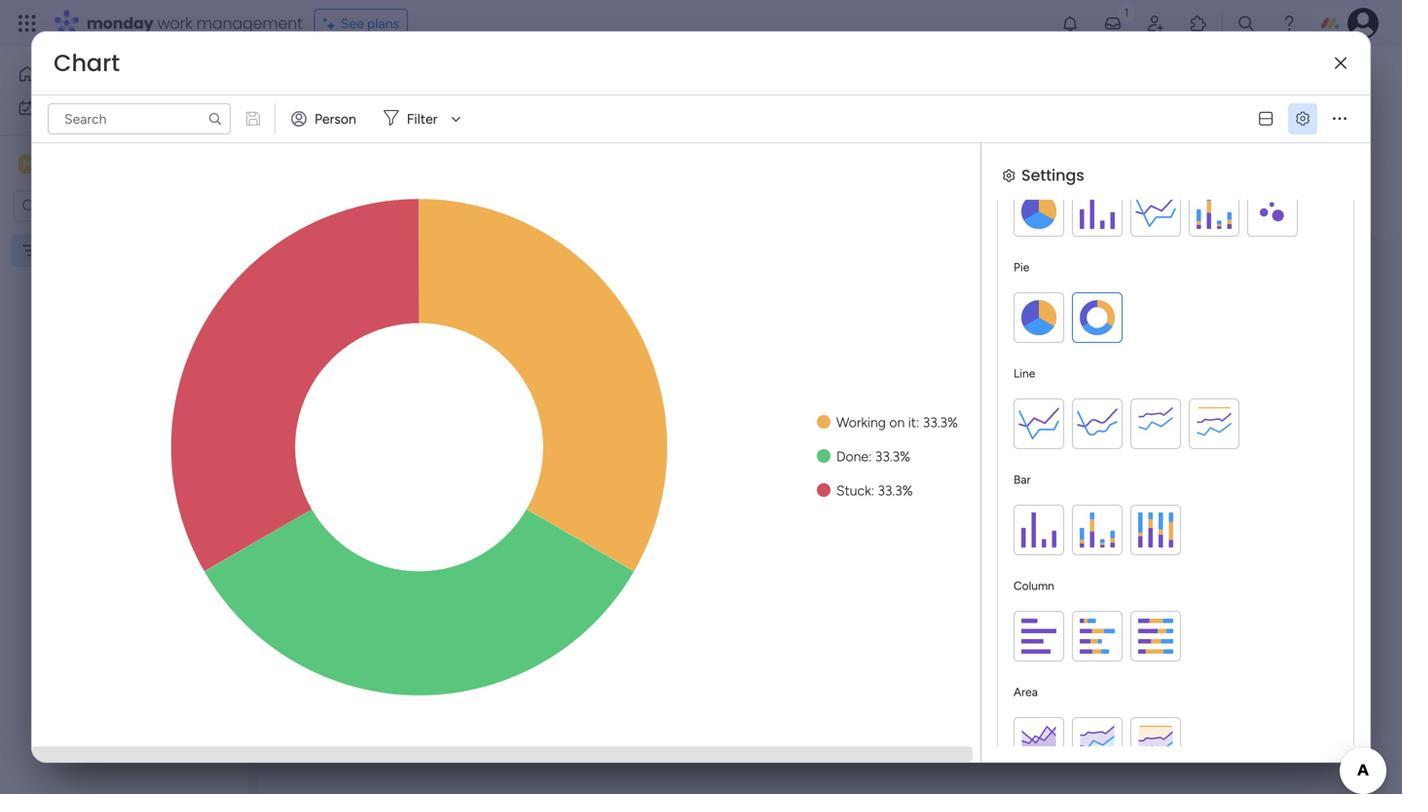 Task type: locate. For each thing, give the bounding box(es) containing it.
0 vertical spatial my
[[301, 63, 334, 96]]

33.3% down on at the right
[[876, 448, 911, 465]]

working on it : 33.3%
[[837, 414, 959, 431]]

v2 split view image
[[1260, 112, 1274, 126]]

work down 'home'
[[65, 99, 95, 116]]

: down done : 33.3%
[[872, 482, 875, 499]]

done
[[837, 448, 869, 465]]

m
[[22, 156, 34, 172]]

main content
[[258, 236, 1403, 794]]

33.3%
[[923, 414, 959, 431], [876, 448, 911, 465], [878, 482, 913, 499]]

my up person popup button
[[301, 63, 334, 96]]

my
[[301, 63, 334, 96], [43, 99, 62, 116]]

1 image
[[1118, 1, 1136, 23]]

home button
[[12, 58, 209, 90]]

1 vertical spatial :
[[869, 448, 872, 465]]

: for stuck : 33.3%
[[872, 482, 875, 499]]

settings
[[1022, 164, 1085, 186]]

1 vertical spatial my
[[43, 99, 62, 116]]

: right on at the right
[[917, 414, 920, 431]]

notifications image
[[1061, 14, 1080, 33]]

1 horizontal spatial work
[[157, 12, 192, 34]]

search everything image
[[1237, 14, 1257, 33]]

stuck : 33.3%
[[837, 482, 913, 499]]

Search field
[[576, 116, 635, 143]]

monday work management
[[87, 12, 303, 34]]

work
[[157, 12, 192, 34], [65, 99, 95, 116]]

1 horizontal spatial my
[[301, 63, 334, 96]]

v2 settings line image
[[1297, 112, 1310, 126]]

my work button
[[12, 92, 209, 123]]

m button
[[14, 148, 194, 181]]

2 vertical spatial 33.3%
[[878, 482, 913, 499]]

board
[[387, 63, 456, 96]]

my inside button
[[43, 99, 62, 116]]

33.3% right the it
[[923, 414, 959, 431]]

list box
[[0, 230, 248, 530]]

None search field
[[48, 103, 231, 134]]

33.3% for done : 33.3%
[[876, 448, 911, 465]]

filter
[[407, 111, 438, 127]]

: up stuck : 33.3%
[[869, 448, 872, 465]]

see
[[341, 15, 364, 32]]

: for done : 33.3%
[[869, 448, 872, 465]]

see plans
[[341, 15, 400, 32]]

inbox image
[[1104, 14, 1123, 33]]

person button
[[284, 103, 368, 134]]

workspace image
[[19, 153, 38, 175]]

project
[[335, 122, 379, 138]]

:
[[917, 414, 920, 431], [869, 448, 872, 465], [872, 482, 875, 499]]

2 vertical spatial :
[[872, 482, 875, 499]]

0 horizontal spatial my
[[43, 99, 62, 116]]

0 vertical spatial work
[[157, 12, 192, 34]]

column
[[1014, 579, 1055, 593]]

1 vertical spatial work
[[65, 99, 95, 116]]

33.3% down done : 33.3%
[[878, 482, 913, 499]]

my work
[[43, 99, 95, 116]]

chart
[[54, 47, 120, 79]]

filter by anything image
[[804, 118, 828, 142]]

work inside button
[[65, 99, 95, 116]]

more dots image
[[1334, 112, 1347, 126]]

person
[[315, 111, 356, 127]]

0 horizontal spatial work
[[65, 99, 95, 116]]

home
[[45, 66, 82, 82]]

my inside field
[[301, 63, 334, 96]]

work right monday
[[157, 12, 192, 34]]

monday
[[87, 12, 154, 34]]

apps image
[[1190, 14, 1209, 33]]

option
[[0, 233, 248, 237]]

my down 'home'
[[43, 99, 62, 116]]

0 vertical spatial :
[[917, 414, 920, 431]]

1 vertical spatial 33.3%
[[876, 448, 911, 465]]



Task type: vqa. For each thing, say whether or not it's contained in the screenshot.
1 image
yes



Task type: describe. For each thing, give the bounding box(es) containing it.
search image
[[208, 111, 223, 127]]

33.3% for stuck : 33.3%
[[878, 482, 913, 499]]

area
[[1014, 685, 1038, 699]]

Chart field
[[49, 47, 125, 79]]

pie
[[1014, 260, 1030, 274]]

work for my
[[65, 99, 95, 116]]

my for my work
[[43, 99, 62, 116]]

it
[[909, 414, 917, 431]]

line
[[1014, 366, 1036, 380]]

Filter dashboard by text search field
[[48, 103, 231, 134]]

bar
[[1014, 473, 1031, 487]]

select product image
[[18, 14, 37, 33]]

first
[[340, 63, 382, 96]]

new project
[[303, 122, 379, 138]]

plans
[[367, 15, 400, 32]]

My first board field
[[296, 63, 461, 96]]

see plans button
[[314, 9, 408, 38]]

working
[[837, 414, 886, 431]]

john smith image
[[1348, 8, 1380, 39]]

filter button
[[376, 103, 468, 134]]

invite members image
[[1147, 14, 1166, 33]]

dapulse x slim image
[[1336, 56, 1347, 70]]

stuck
[[837, 482, 872, 499]]

arrow down image
[[445, 107, 468, 131]]

on
[[890, 414, 905, 431]]

work for monday
[[157, 12, 192, 34]]

my for my first board
[[301, 63, 334, 96]]

done : 33.3%
[[837, 448, 911, 465]]

new
[[303, 122, 332, 138]]

0 vertical spatial 33.3%
[[923, 414, 959, 431]]

my first board
[[301, 63, 456, 96]]

management
[[197, 12, 303, 34]]

new project button
[[295, 114, 387, 145]]

help image
[[1280, 14, 1300, 33]]



